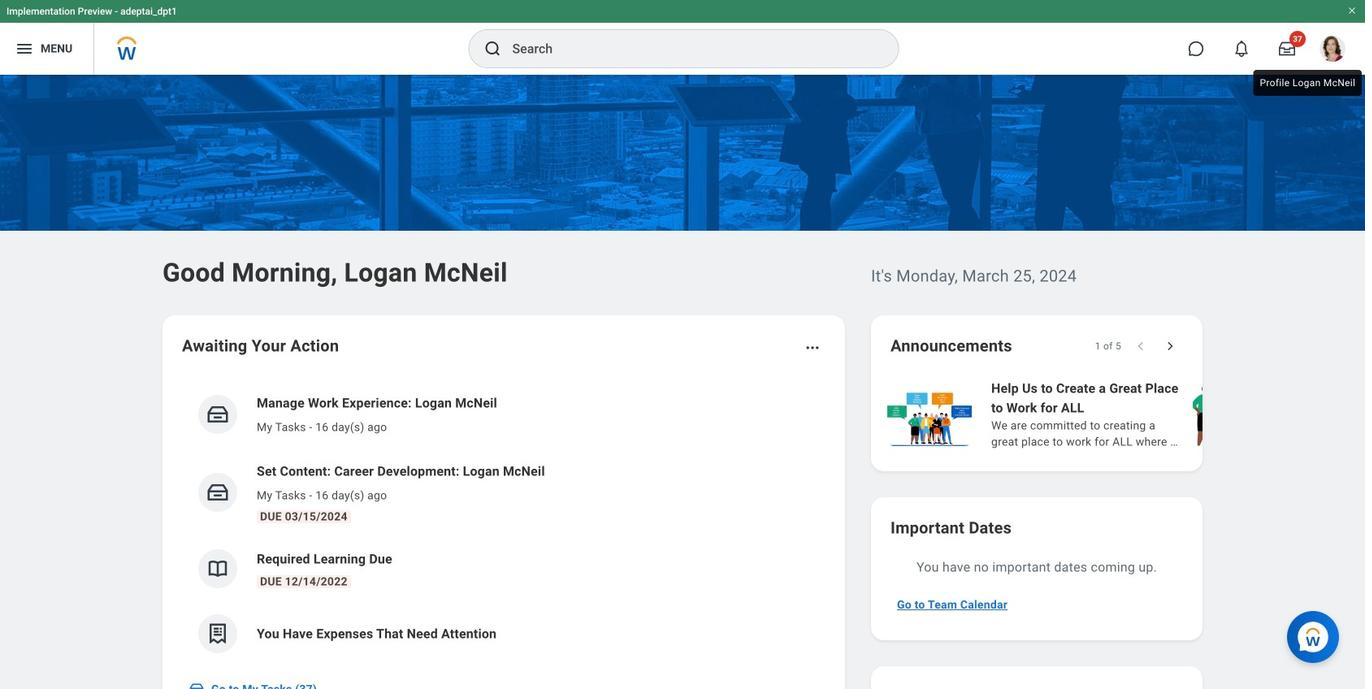 Task type: vqa. For each thing, say whether or not it's contained in the screenshot.
View More ... LINK in LEARNING COMPLETION REPORT element's View
no



Task type: describe. For each thing, give the bounding box(es) containing it.
related actions image
[[804, 340, 821, 356]]

notifications large image
[[1233, 41, 1250, 57]]

1 vertical spatial inbox image
[[189, 681, 205, 689]]

Search Workday  search field
[[512, 31, 865, 67]]

inbox large image
[[1279, 41, 1295, 57]]

0 horizontal spatial list
[[182, 380, 826, 666]]

1 horizontal spatial inbox image
[[206, 480, 230, 505]]

justify image
[[15, 39, 34, 59]]

inbox image
[[206, 402, 230, 427]]



Task type: locate. For each thing, give the bounding box(es) containing it.
0 vertical spatial inbox image
[[206, 480, 230, 505]]

list
[[884, 377, 1365, 452], [182, 380, 826, 666]]

close environment banner image
[[1347, 6, 1357, 15]]

chevron right small image
[[1162, 338, 1178, 354]]

status
[[1095, 340, 1121, 353]]

inbox image
[[206, 480, 230, 505], [189, 681, 205, 689]]

chevron left small image
[[1133, 338, 1149, 354]]

main content
[[0, 75, 1365, 689]]

1 horizontal spatial list
[[884, 377, 1365, 452]]

profile logan mcneil image
[[1320, 36, 1346, 65]]

search image
[[483, 39, 503, 59]]

book open image
[[206, 557, 230, 581]]

0 horizontal spatial inbox image
[[189, 681, 205, 689]]

banner
[[0, 0, 1365, 75]]

tooltip
[[1250, 67, 1365, 99]]

dashboard expenses image
[[206, 622, 230, 646]]



